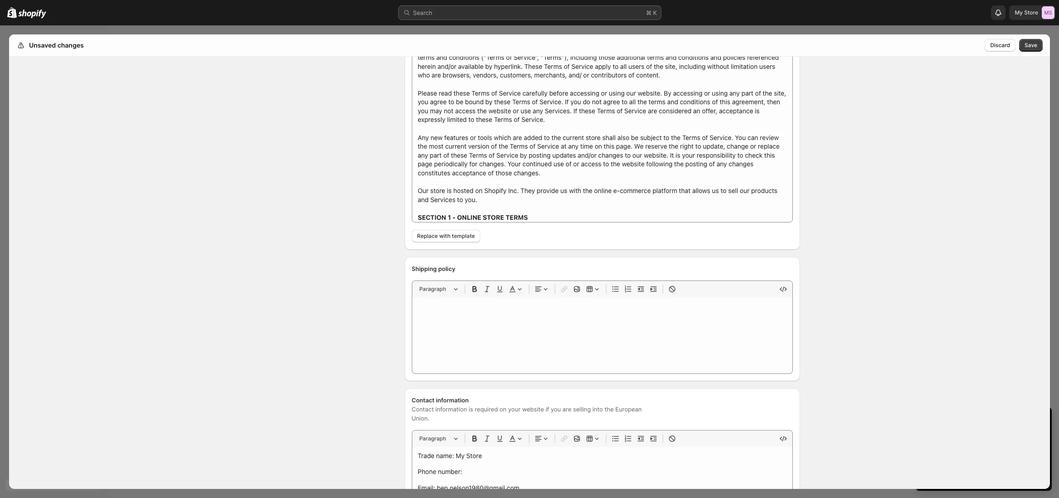 Task type: locate. For each thing, give the bounding box(es) containing it.
shipping policy
[[412, 266, 456, 273]]

paragraph button
[[416, 284, 461, 295], [416, 434, 461, 445]]

paragraph for 1st paragraph dropdown button from the bottom
[[420, 436, 447, 443]]

contact information contact information is required on your website if you are selling into the european union.
[[412, 397, 642, 423]]

0 vertical spatial contact
[[412, 397, 435, 404]]

information
[[436, 397, 469, 404], [436, 406, 467, 413]]

1 day left in your trial element
[[916, 432, 1053, 492]]

unsaved
[[29, 41, 56, 49]]

unsaved changes
[[29, 41, 84, 49]]

paragraph button down shipping policy
[[416, 284, 461, 295]]

1 paragraph button from the top
[[416, 284, 461, 295]]

2 contact from the top
[[412, 406, 434, 413]]

information left is
[[436, 406, 467, 413]]

my store image
[[1043, 6, 1055, 19]]

selling
[[573, 406, 591, 413]]

0 vertical spatial paragraph button
[[416, 284, 461, 295]]

0 vertical spatial information
[[436, 397, 469, 404]]

discard button
[[986, 39, 1016, 52]]

settings
[[27, 41, 53, 49]]

into
[[593, 406, 603, 413]]

settings dialog
[[9, 0, 1051, 499]]

required
[[475, 406, 498, 413]]

contact
[[412, 397, 435, 404], [412, 406, 434, 413]]

dialog
[[1054, 34, 1060, 490]]

1 vertical spatial paragraph
[[420, 436, 447, 443]]

1 vertical spatial paragraph button
[[416, 434, 461, 445]]

paragraph button down union.
[[416, 434, 461, 445]]

1 contact from the top
[[412, 397, 435, 404]]

information up is
[[436, 397, 469, 404]]

paragraph down union.
[[420, 436, 447, 443]]

shopify image
[[7, 7, 17, 18], [18, 9, 46, 18]]

2 paragraph from the top
[[420, 436, 447, 443]]

1 vertical spatial contact
[[412, 406, 434, 413]]

1 paragraph from the top
[[420, 286, 447, 293]]

0 vertical spatial paragraph
[[420, 286, 447, 293]]

are
[[563, 406, 572, 413]]

changes
[[57, 41, 84, 49]]

store
[[1025, 9, 1039, 16]]

is
[[469, 406, 473, 413]]

if
[[546, 406, 550, 413]]

paragraph down shipping policy
[[420, 286, 447, 293]]

paragraph
[[420, 286, 447, 293], [420, 436, 447, 443]]



Task type: vqa. For each thing, say whether or not it's contained in the screenshot.
2nd the contact from the top
yes



Task type: describe. For each thing, give the bounding box(es) containing it.
save button
[[1020, 39, 1043, 52]]

shipping
[[412, 266, 437, 273]]

the
[[605, 406, 614, 413]]

your
[[509, 406, 521, 413]]

template
[[452, 233, 475, 240]]

union.
[[412, 415, 430, 423]]

my store
[[1016, 9, 1039, 16]]

1 horizontal spatial shopify image
[[18, 9, 46, 18]]

replace with template
[[417, 233, 475, 240]]

with
[[440, 233, 451, 240]]

⌘
[[647, 9, 652, 16]]

paragraph for second paragraph dropdown button from the bottom of the settings dialog
[[420, 286, 447, 293]]

⌘ k
[[647, 9, 657, 16]]

1 vertical spatial information
[[436, 406, 467, 413]]

my
[[1016, 9, 1024, 16]]

on
[[500, 406, 507, 413]]

replace with template button
[[412, 230, 481, 243]]

2 paragraph button from the top
[[416, 434, 461, 445]]

european
[[616, 406, 642, 413]]

discard
[[991, 42, 1011, 49]]

save
[[1025, 42, 1038, 49]]

policy
[[439, 266, 456, 273]]

search
[[413, 9, 433, 16]]

you
[[551, 406, 561, 413]]

replace
[[417, 233, 438, 240]]

0 horizontal spatial shopify image
[[7, 7, 17, 18]]

k
[[654, 9, 657, 16]]

website
[[522, 406, 544, 413]]



